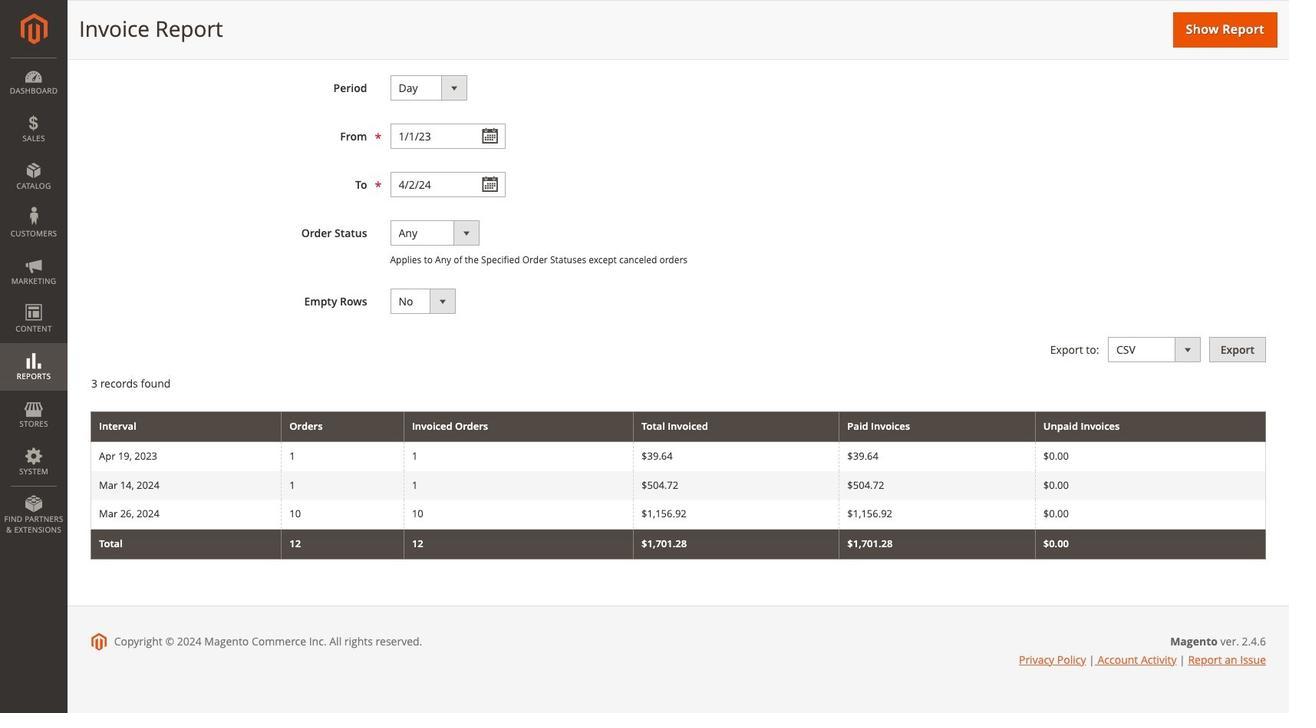 Task type: locate. For each thing, give the bounding box(es) containing it.
menu bar
[[0, 58, 68, 543]]

None text field
[[390, 172, 506, 197]]

None text field
[[390, 124, 506, 149]]



Task type: vqa. For each thing, say whether or not it's contained in the screenshot.
Magento Admin Panel icon
yes



Task type: describe. For each thing, give the bounding box(es) containing it.
magento admin panel image
[[20, 13, 47, 45]]



